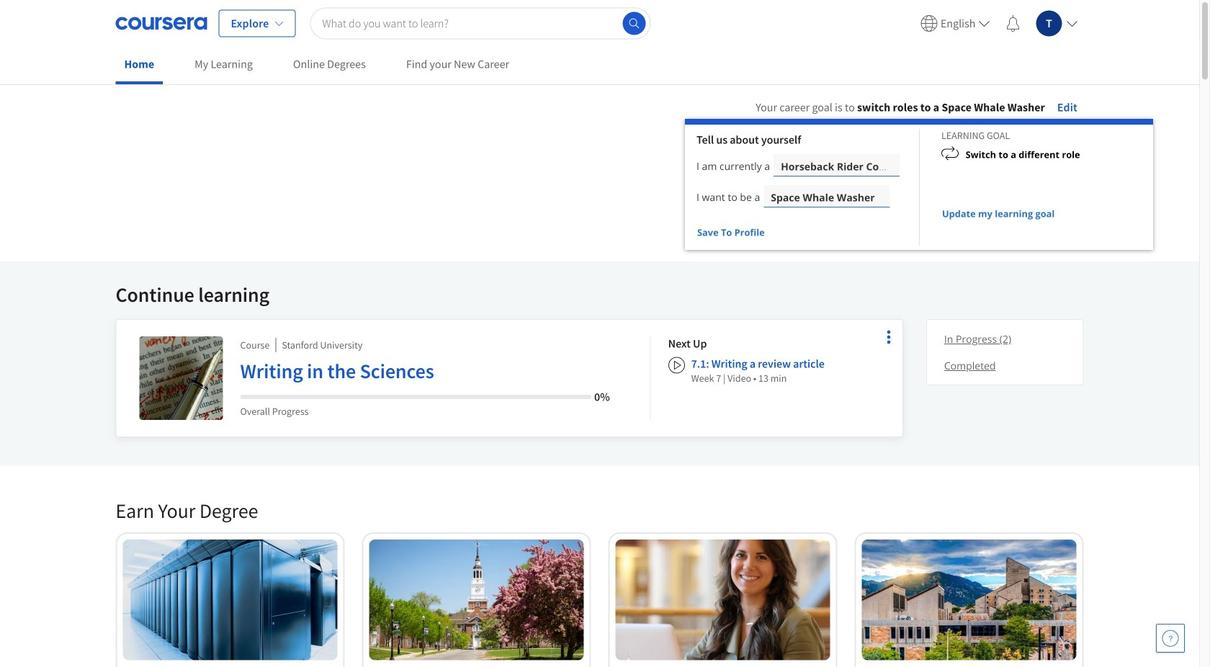 Task type: vqa. For each thing, say whether or not it's contained in the screenshot.
the left Enroll
no



Task type: describe. For each thing, give the bounding box(es) containing it.
What do you want to learn? text field
[[310, 8, 651, 39]]

help center image
[[1162, 630, 1180, 647]]

earn your degree collection element
[[107, 475, 1093, 667]]

more option for writing in the sciences image
[[879, 327, 899, 347]]

writing in the sciences image
[[139, 337, 223, 420]]



Task type: locate. For each thing, give the bounding box(es) containing it.
coursera image
[[116, 12, 207, 35]]

status
[[766, 232, 773, 235]]

region
[[685, 119, 1154, 250]]

None search field
[[310, 8, 651, 39]]



